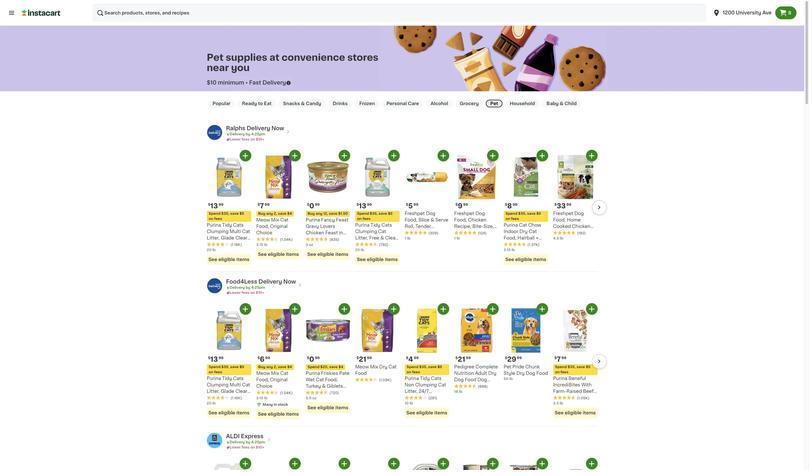 Task type: locate. For each thing, give the bounding box(es) containing it.
any
[[266, 212, 273, 215], [316, 212, 323, 215], [266, 365, 273, 369]]

1 lb for 9
[[454, 237, 460, 240]]

0 vertical spatial glade
[[221, 236, 234, 240]]

★★★★★
[[405, 231, 427, 235], [405, 231, 427, 235], [454, 231, 477, 235], [454, 231, 477, 235], [554, 231, 576, 235], [554, 231, 576, 235], [256, 237, 279, 241], [256, 237, 279, 241], [306, 237, 328, 241], [306, 237, 328, 241], [207, 242, 229, 247], [207, 242, 229, 247], [355, 242, 378, 247], [355, 242, 378, 247], [504, 242, 526, 247], [504, 242, 526, 247], [355, 377, 378, 382], [355, 377, 378, 382], [454, 384, 477, 388], [454, 384, 477, 388], [256, 390, 279, 395], [256, 390, 279, 395], [306, 390, 328, 395], [306, 390, 328, 395], [207, 395, 229, 400], [207, 395, 229, 400], [405, 395, 427, 400], [405, 395, 427, 400], [554, 395, 576, 400], [554, 395, 576, 400]]

freshpet for 9
[[454, 211, 475, 216]]

1 2, from the top
[[274, 212, 277, 215]]

eligible
[[268, 252, 285, 257], [318, 252, 334, 257], [219, 257, 235, 262], [367, 257, 384, 262], [516, 257, 533, 262], [318, 405, 334, 410], [219, 411, 235, 415], [417, 411, 434, 415], [565, 411, 582, 415], [268, 412, 285, 416]]

household link
[[506, 100, 540, 107]]

1 clear from the top
[[236, 236, 247, 240]]

kibble
[[454, 384, 469, 388]]

dog inside freshpet dog food, home cooked chicken recipe, larger size
[[575, 211, 584, 216]]

7 for purina beneful incredibites with farm-raised beef, small breed dry dog food
[[557, 356, 561, 363]]

food, inside freshpet dog food, slice & serve roll, tender chicken recipe
[[405, 218, 418, 222]]

0 horizontal spatial pet
[[207, 53, 224, 62]]

oz down dinner
[[313, 396, 317, 400]]

see down unscented
[[357, 257, 366, 262]]

2 horizontal spatial in
[[339, 231, 343, 235]]

0 vertical spatial delivery by 4:25pm
[[230, 132, 265, 136]]

dog up kibble
[[454, 377, 464, 382]]

dog down the 'chunk'
[[526, 371, 536, 376]]

1 horizontal spatial 1
[[454, 237, 456, 240]]

instacart logo image
[[22, 9, 60, 17]]

items
[[286, 252, 299, 257], [336, 252, 349, 257], [237, 257, 250, 262], [385, 257, 398, 262], [534, 257, 547, 262], [336, 405, 349, 410], [237, 411, 250, 415], [435, 411, 448, 415], [583, 411, 596, 415], [286, 412, 299, 416]]

delivery right fast
[[263, 80, 286, 85]]

popular
[[213, 101, 231, 106]]

1 vertical spatial $ 0 99
[[307, 356, 320, 363]]

2 (1.16k) from the top
[[231, 396, 242, 400]]

+
[[536, 236, 539, 240]]

meow inside meow mix dry cat food
[[355, 365, 369, 369]]

1 choice from the top
[[256, 231, 273, 235]]

1 for 9
[[454, 237, 456, 240]]

multi
[[230, 229, 241, 234], [381, 242, 393, 247], [230, 383, 241, 387], [435, 395, 447, 400]]

1 vertical spatial choice
[[256, 384, 273, 388]]

litter, inside purina tidy cats non clumping cat litter, 24/7 performance multi cat litter
[[405, 389, 418, 394]]

lower down food4less
[[230, 291, 241, 295]]

$4
[[287, 212, 292, 215], [287, 365, 292, 369], [339, 365, 343, 369]]

2 lower from the top
[[230, 291, 241, 295]]

1 horizontal spatial $ 21 99
[[456, 356, 471, 363]]

by down ralphs delivery now
[[246, 132, 250, 136]]

small inside purina beneful incredibites with farm-raised beef, small breed dry dog food
[[554, 395, 566, 400]]

1 horizontal spatial pet
[[491, 101, 499, 106]]

0 vertical spatial 2,
[[274, 212, 277, 215]]

& up (792)
[[381, 236, 384, 240]]

1 vertical spatial lower
[[230, 291, 241, 295]]

$10+ down food4less delivery now
[[256, 291, 265, 295]]

food,
[[405, 218, 418, 222], [454, 218, 467, 222], [554, 218, 566, 222], [256, 224, 269, 229], [504, 236, 517, 240], [256, 377, 269, 382], [325, 377, 338, 382]]

food, inside freshpet dog food, chicken recipe, bite-size, small dog
[[454, 218, 467, 222]]

$ 13 99
[[208, 203, 224, 209], [357, 203, 372, 209], [208, 356, 224, 363]]

chicken inside freshpet dog food, home cooked chicken recipe, larger size
[[572, 224, 591, 229]]

99 inside $ 33 99
[[567, 203, 572, 206]]

lower fees on $10+ down ralphs delivery now
[[230, 138, 265, 141]]

product group containing 33
[[554, 150, 598, 241]]

$5 for weight
[[537, 212, 541, 215]]

dry up "hairball"
[[520, 229, 528, 234]]

3 $10+ from the top
[[256, 446, 265, 449]]

original
[[270, 224, 288, 229], [270, 377, 288, 382]]

ready to eat
[[242, 101, 272, 106]]

oz right the 3
[[309, 243, 313, 247]]

dry
[[520, 229, 528, 234], [379, 365, 388, 369], [489, 371, 497, 376], [517, 371, 525, 376], [582, 395, 590, 400]]

1 horizontal spatial 7
[[557, 356, 561, 363]]

eligible down "many in stock"
[[268, 412, 285, 416]]

aldi express
[[226, 434, 264, 439]]

2 original from the top
[[270, 377, 288, 382]]

$4 inside the product group
[[287, 365, 292, 369]]

2 21 from the left
[[458, 356, 466, 363]]

gravy up 3 oz
[[306, 237, 319, 241]]

glade
[[221, 236, 234, 240], [221, 389, 234, 394]]

$ 6 99
[[258, 356, 270, 363]]

gravy
[[306, 224, 319, 229], [306, 237, 319, 241], [319, 250, 332, 254]]

delivery down food4less
[[230, 286, 245, 289]]

pet for pet pride chunk style dry dog food 50 lb
[[504, 365, 512, 369]]

food4less delivery now image
[[207, 278, 222, 294]]

$ 0 99 up buy any 12, save $1.50 at the left top of page
[[307, 203, 320, 209]]

freshpet dog food, chicken recipe, bite-size, small dog
[[454, 211, 494, 235]]

delivery by 4:25pm down food4less
[[230, 286, 265, 289]]

now for 6
[[284, 279, 296, 284]]

small up 3.5 lb
[[554, 395, 566, 400]]

1 vertical spatial mix
[[370, 365, 378, 369]]

1 vertical spatial glade
[[221, 389, 234, 394]]

spend $35, save $5 on fees for dog
[[555, 365, 591, 374]]

freshpet down $ 33 99
[[554, 211, 574, 216]]

dry inside pet pride chunk style dry dog food 50 lb
[[517, 371, 525, 376]]

$5 for cat
[[438, 365, 442, 369]]

spend $35, save $5 on fees for cat
[[407, 365, 442, 374]]

1 $ 21 99 from the left
[[357, 356, 372, 363]]

wet down "gourmet"
[[324, 243, 333, 248]]

size
[[587, 231, 597, 235]]

pet for pet
[[491, 101, 499, 106]]

in right 3 oz
[[319, 243, 323, 248]]

99 inside $ 9 99
[[463, 203, 468, 206]]

glade for 6
[[221, 389, 234, 394]]

1 horizontal spatial $ 7 99
[[555, 356, 567, 363]]

$35, for multi
[[370, 212, 378, 215]]

2 buy any 2, save $4 from the top
[[258, 365, 292, 369]]

litter,
[[207, 236, 220, 240], [355, 236, 368, 240], [207, 389, 220, 394], [405, 389, 418, 394]]

2 choice from the top
[[256, 384, 273, 388]]

in left stock
[[274, 403, 277, 406]]

1 vertical spatial (1.16k)
[[231, 396, 242, 400]]

1 down roll, at the right top of the page
[[405, 237, 406, 240]]

0 vertical spatial springs
[[207, 242, 224, 247]]

1 horizontal spatial small
[[554, 395, 566, 400]]

breed
[[567, 395, 580, 400]]

purina beneful incredibites with farm-raised beef, small breed dry dog food
[[554, 376, 595, 406]]

21 up meow mix dry cat food
[[359, 356, 367, 363]]

2 lower fees on $10+ from the top
[[230, 291, 265, 295]]

see down 5.5 oz
[[308, 405, 316, 410]]

1 original from the top
[[270, 224, 288, 229]]

(192)
[[577, 231, 586, 235]]

multi inside purina tidy cats non clumping cat litter, 24/7 performance multi cat litter
[[435, 395, 447, 400]]

food, inside freshpet dog food, home cooked chicken recipe, larger size
[[554, 218, 566, 222]]

add image
[[390, 152, 398, 160], [440, 152, 448, 160], [489, 152, 497, 160], [440, 305, 448, 313], [489, 460, 497, 468], [539, 460, 547, 468], [588, 460, 596, 468]]

0 vertical spatial $10+
[[256, 138, 265, 141]]

0 horizontal spatial 21
[[359, 356, 367, 363]]

$4 for 6
[[287, 365, 292, 369]]

spend $20, save $4
[[308, 365, 343, 369]]

0 horizontal spatial litter
[[365, 249, 377, 253]]

mix inside the product group
[[271, 371, 279, 376]]

1 horizontal spatial 21
[[458, 356, 466, 363]]

buy any 2, save $4 for 7
[[258, 212, 292, 215]]

20 lb
[[207, 248, 216, 252], [355, 248, 364, 252], [207, 402, 216, 405]]

1 vertical spatial lower fees on $10+
[[230, 291, 265, 295]]

see up food4less delivery now "image"
[[209, 257, 217, 262]]

1 vertical spatial meow
[[355, 365, 369, 369]]

lower down "aldi"
[[230, 446, 241, 449]]

freshpet down $ 9 99
[[454, 211, 475, 216]]

8 right ave
[[789, 11, 792, 15]]

food inside pet pride chunk style dry dog food 50 lb
[[537, 371, 548, 376]]

purina inside purina fancy feast gravy lovers chicken feast in gravy gourmet cat food in wet cat food gravy
[[306, 218, 320, 222]]

2 by from the top
[[246, 286, 250, 289]]

$5 for multi
[[388, 212, 393, 215]]

purina tidy cats clumping multi cat litter, glade clear springs for 7
[[207, 223, 250, 247]]

see down '10 lb'
[[407, 411, 415, 415]]

dry inside meow mix dry cat food
[[379, 365, 388, 369]]

1 lb down freshpet dog food, chicken recipe, bite-size, small dog
[[454, 237, 460, 240]]

incredibites
[[554, 383, 581, 387]]

1 vertical spatial wet
[[306, 377, 315, 382]]

1 delivery by 4:25pm from the top
[[230, 132, 265, 136]]

8 up indoor at top
[[508, 203, 512, 209]]

2 1 lb from the left
[[454, 237, 460, 240]]

recipe,
[[454, 224, 472, 229], [554, 231, 571, 235]]

dog down farm-
[[554, 402, 563, 406]]

1 vertical spatial oz
[[313, 396, 317, 400]]

1 vertical spatial pet
[[491, 101, 499, 106]]

1 0 from the top
[[310, 203, 314, 209]]

dry for purina
[[520, 229, 528, 234]]

freshpet down $ 5 99
[[405, 211, 425, 216]]

0 horizontal spatial recipe,
[[454, 224, 472, 229]]

food inside pedigree complete nutrition adult dry dog food dog kibble
[[465, 377, 477, 382]]

3.15
[[256, 243, 263, 247], [504, 248, 511, 252], [256, 396, 263, 400]]

1 meow mix cat food, original choice from the top
[[256, 218, 289, 235]]

2 vertical spatial lower fees on $10+
[[230, 446, 265, 449]]

0 vertical spatial lower fees on $10+
[[230, 138, 265, 141]]

freshpet inside freshpet dog food, home cooked chicken recipe, larger size
[[554, 211, 574, 216]]

1 item carousel region from the top
[[198, 150, 607, 269]]

2, for 7
[[274, 212, 277, 215]]

(1.16k) for 7
[[231, 243, 242, 247]]

$10+ down express
[[256, 446, 265, 449]]

2 vertical spatial in
[[274, 403, 277, 406]]

0 vertical spatial (1.16k)
[[231, 243, 242, 247]]

ready
[[242, 101, 257, 106]]

springs
[[207, 242, 224, 247], [207, 395, 224, 400]]

3.15 for 7
[[256, 243, 263, 247]]

see down 3 oz
[[308, 252, 316, 257]]

recipe, inside freshpet dog food, chicken recipe, bite-size, small dog
[[454, 224, 472, 229]]

2 $ 0 99 from the top
[[307, 356, 320, 363]]

dog down 'bite-' on the right top
[[468, 231, 477, 235]]

& right 'turkey'
[[322, 384, 326, 388]]

0 horizontal spatial $ 21 99
[[357, 356, 372, 363]]

freshpet for 33
[[554, 211, 574, 216]]

$1.50
[[338, 212, 348, 215]]

1 vertical spatial springs
[[207, 395, 224, 400]]

1 vertical spatial $10+
[[256, 291, 265, 295]]

any for 6
[[266, 365, 273, 369]]

by down food4less
[[246, 286, 250, 289]]

0 horizontal spatial 1 lb
[[405, 237, 411, 240]]

feast up "gourmet"
[[326, 231, 338, 235]]

0 vertical spatial (1.04k)
[[280, 238, 293, 241]]

0 vertical spatial meow mix cat food, original choice
[[256, 218, 289, 235]]

1 vertical spatial original
[[270, 377, 288, 382]]

lovers
[[320, 224, 335, 229]]

1 horizontal spatial litter
[[414, 402, 426, 406]]

mix for 21
[[271, 371, 279, 376]]

$ 21 99 for meow
[[357, 356, 372, 363]]

2 delivery by 4:25pm from the top
[[230, 286, 265, 289]]

0 horizontal spatial 7
[[260, 203, 264, 209]]

meow inside the product group
[[256, 371, 270, 376]]

0 vertical spatial now
[[272, 126, 284, 131]]

pet link
[[486, 100, 503, 107]]

dry inside pedigree complete nutrition adult dry dog food dog kibble
[[489, 371, 497, 376]]

1 1 lb from the left
[[405, 237, 411, 240]]

99 inside $ 8 99
[[513, 203, 518, 206]]

$10+ for 6
[[256, 291, 265, 295]]

chicken up (192)
[[572, 224, 591, 229]]

1 (1.04k) from the top
[[280, 238, 293, 241]]

2 glade from the top
[[221, 389, 234, 394]]

choice for 7
[[256, 231, 273, 235]]

choice inside the product group
[[256, 384, 273, 388]]

chicken up 'bite-' on the right top
[[468, 218, 487, 222]]

0 vertical spatial oz
[[309, 243, 313, 247]]

$ 21 99 up pedigree
[[456, 356, 471, 363]]

1 springs from the top
[[207, 242, 224, 247]]

chicken down roll, at the right top of the page
[[405, 231, 423, 235]]

2 vertical spatial meow
[[256, 371, 270, 376]]

(1.16k)
[[231, 243, 242, 247], [231, 396, 242, 400]]

2 0 from the top
[[310, 356, 314, 363]]

1 horizontal spatial freshpet
[[454, 211, 475, 216]]

candy
[[306, 101, 321, 106]]

complete
[[476, 365, 498, 369]]

1 vertical spatial $ 7 99
[[555, 356, 567, 363]]

recipe, left 'bite-' on the right top
[[454, 224, 472, 229]]

product group containing 8
[[504, 150, 548, 265]]

2, inside the product group
[[274, 365, 277, 369]]

1 freshpet from the left
[[405, 211, 425, 216]]

0 vertical spatial purina tidy cats clumping multi cat litter, glade clear springs
[[207, 223, 250, 247]]

0 horizontal spatial 8
[[508, 203, 512, 209]]

litter down unscented
[[365, 249, 377, 253]]

lb
[[407, 237, 411, 240], [457, 237, 460, 240], [560, 237, 564, 240], [264, 243, 268, 247], [212, 248, 216, 252], [361, 248, 364, 252], [512, 248, 515, 252], [510, 377, 513, 381], [459, 390, 463, 394], [264, 396, 268, 400], [212, 402, 216, 405], [410, 402, 413, 405], [560, 402, 563, 405]]

(1.04k) for 6
[[280, 391, 293, 395]]

small for spend $35, save $5 on fees
[[554, 395, 566, 400]]

see down healthy
[[506, 257, 515, 262]]

20 for 6
[[207, 402, 212, 405]]

bite-
[[473, 224, 484, 229]]

21 up pedigree
[[458, 356, 466, 363]]

1 vertical spatial recipe,
[[554, 231, 571, 235]]

lower fees on $10+ down aldi express
[[230, 446, 265, 449]]

meow mix cat food, original choice for 6
[[256, 371, 289, 388]]

99 inside $ 5 99
[[414, 203, 419, 206]]

recipe, down cooked
[[554, 231, 571, 235]]

0 vertical spatial $ 7 99
[[258, 203, 270, 209]]

food4less delivery now
[[226, 279, 296, 284]]

2 1 from the left
[[454, 237, 456, 240]]

dog up home
[[575, 211, 584, 216]]

$
[[208, 203, 211, 206], [258, 203, 260, 206], [307, 203, 310, 206], [357, 203, 359, 206], [406, 203, 409, 206], [456, 203, 458, 206], [505, 203, 508, 206], [555, 203, 557, 206], [208, 356, 211, 360], [258, 356, 260, 360], [307, 356, 310, 360], [357, 356, 359, 360], [406, 356, 409, 360], [456, 356, 458, 360], [505, 356, 508, 360], [555, 356, 557, 360]]

ralphs delivery now image
[[207, 125, 222, 140]]

1 vertical spatial delivery by 4:25pm
[[230, 286, 265, 289]]

oz
[[309, 243, 313, 247], [313, 396, 317, 400]]

4:25pm down express
[[251, 440, 265, 444]]

0 vertical spatial 3.15 lb
[[256, 243, 268, 247]]

(1.04k) for 7
[[280, 238, 293, 241]]

by for 7
[[246, 132, 250, 136]]

add image
[[241, 152, 250, 160], [291, 152, 299, 160], [340, 152, 349, 160], [539, 152, 547, 160], [588, 152, 596, 160], [241, 305, 250, 313], [291, 305, 299, 313], [340, 305, 349, 313], [390, 305, 398, 313], [489, 305, 497, 313], [539, 305, 547, 313], [588, 305, 596, 313], [241, 460, 250, 468], [291, 460, 299, 468], [340, 460, 349, 468], [390, 460, 398, 468], [440, 460, 448, 468]]

2 vertical spatial 3.15
[[256, 396, 263, 400]]

buy for 6
[[258, 365, 266, 369]]

lower fees on $10+ down food4less
[[230, 291, 265, 295]]

buy any 2, save $4 for 6
[[258, 365, 292, 369]]

now
[[272, 126, 284, 131], [284, 279, 296, 284]]

alcohol
[[431, 101, 448, 106]]

see eligible items
[[258, 252, 299, 257], [308, 252, 349, 257], [209, 257, 250, 262], [357, 257, 398, 262], [506, 257, 547, 262], [308, 405, 349, 410], [209, 411, 250, 415], [407, 411, 448, 415], [555, 411, 596, 415], [258, 412, 299, 416]]

0 vertical spatial recipe,
[[454, 224, 472, 229]]

1 $10+ from the top
[[256, 138, 265, 141]]

2 4:25pm from the top
[[251, 286, 265, 289]]

delivery down ralphs
[[230, 132, 245, 136]]

delivery by 4:25pm down ralphs delivery now
[[230, 132, 265, 136]]

by down aldi express
[[246, 440, 250, 444]]

freshpet
[[405, 211, 425, 216], [454, 211, 475, 216], [554, 211, 574, 216]]

1 vertical spatial by
[[246, 286, 250, 289]]

50
[[504, 377, 509, 381]]

chicken up 3 oz
[[306, 231, 324, 235]]

glade for 7
[[221, 236, 234, 240]]

meow mix cat food, original choice for 7
[[256, 218, 289, 235]]

tidy inside purina tidy cats non clumping cat litter, 24/7 performance multi cat litter
[[420, 376, 430, 381]]

convenience
[[282, 53, 345, 62]]

$ inside $ 4 99
[[406, 356, 409, 360]]

0 vertical spatial lower
[[230, 138, 241, 141]]

$ inside $ 8 99
[[505, 203, 508, 206]]

1 purina tidy cats clumping multi cat litter, glade clear springs from the top
[[207, 223, 250, 247]]

8
[[789, 11, 792, 15], [508, 203, 512, 209]]

pet pride chunk style dry dog food 50 lb
[[504, 365, 548, 381]]

pet up style
[[504, 365, 512, 369]]

1 vertical spatial 7
[[557, 356, 561, 363]]

2 meow mix cat food, original choice from the top
[[256, 371, 289, 388]]

1 vertical spatial meow mix cat food, original choice
[[256, 371, 289, 388]]

1 lb down roll, at the right top of the page
[[405, 237, 411, 240]]

2 clear from the top
[[236, 389, 247, 394]]

dry up (1.09k)
[[379, 365, 388, 369]]

litter
[[365, 249, 377, 253], [414, 402, 426, 406]]

dry inside purina cat chow indoor dry cat food, hairball + healthy weight
[[520, 229, 528, 234]]

spend $35, save $5 on fees
[[209, 212, 244, 221], [357, 212, 393, 221], [506, 212, 541, 221], [209, 365, 244, 374], [407, 365, 442, 374], [555, 365, 591, 374]]

food4less
[[226, 279, 257, 284]]

purina inside purina tidy cats clumping cat litter, free & clean unscented multi cat litter
[[355, 223, 370, 227]]

2 $ 21 99 from the left
[[456, 356, 471, 363]]

1 21 from the left
[[359, 356, 367, 363]]

0 vertical spatial by
[[246, 132, 250, 136]]

fees
[[242, 138, 250, 141], [214, 217, 222, 221], [363, 217, 371, 221], [511, 217, 519, 221], [242, 291, 250, 295], [214, 370, 222, 374], [412, 370, 420, 374], [561, 370, 569, 374], [242, 446, 250, 449]]

2 item carousel region from the top
[[198, 303, 607, 423]]

in inside the product group
[[274, 403, 277, 406]]

purina inside purina cat chow indoor dry cat food, hairball + healthy weight
[[504, 223, 518, 227]]

in up (835)
[[339, 231, 343, 235]]

any inside the product group
[[266, 365, 273, 369]]

larger
[[572, 231, 586, 235]]

0 horizontal spatial 1
[[405, 237, 406, 240]]

1 4:25pm from the top
[[251, 132, 265, 136]]

2 horizontal spatial freshpet
[[554, 211, 574, 216]]

2 vertical spatial 4:25pm
[[251, 440, 265, 444]]

product group
[[207, 150, 251, 265], [256, 150, 301, 260], [306, 150, 350, 260], [355, 150, 400, 265], [405, 150, 449, 241], [454, 150, 499, 241], [504, 150, 548, 265], [554, 150, 598, 241], [207, 303, 251, 418], [256, 303, 301, 420], [306, 303, 350, 413], [355, 303, 400, 383], [405, 303, 449, 418], [454, 303, 499, 395], [504, 303, 548, 382], [554, 303, 598, 418], [207, 458, 251, 470], [256, 458, 301, 470], [306, 458, 350, 470], [355, 458, 400, 470], [405, 458, 449, 470], [454, 458, 499, 470], [504, 458, 548, 470], [554, 458, 598, 470]]

multi inside purina tidy cats clumping cat litter, free & clean unscented multi cat litter
[[381, 242, 393, 247]]

item carousel region
[[198, 150, 607, 269], [198, 303, 607, 423]]

0 vertical spatial item carousel region
[[198, 150, 607, 269]]

3 4:25pm from the top
[[251, 440, 265, 444]]

freshpet inside freshpet dog food, slice & serve roll, tender chicken recipe
[[405, 211, 425, 216]]

item carousel region for ralphs delivery now
[[198, 150, 607, 269]]

meow
[[256, 218, 270, 222], [355, 365, 369, 369], [256, 371, 270, 376]]

1 vertical spatial 8
[[508, 203, 512, 209]]

wet up 'turkey'
[[306, 377, 315, 382]]

1200 university ave button
[[709, 4, 776, 22]]

product group containing 9
[[454, 150, 499, 241]]

1 1 from the left
[[405, 237, 406, 240]]

eligible down (720)
[[318, 405, 334, 410]]

pet inside pet supplies at convenience stores near you
[[207, 53, 224, 62]]

2 vertical spatial delivery by 4:25pm
[[230, 440, 265, 444]]

2 2, from the top
[[274, 365, 277, 369]]

8 inside the product group
[[508, 203, 512, 209]]

dog up 'bite-' on the right top
[[476, 211, 485, 216]]

1 horizontal spatial 1 lb
[[454, 237, 460, 240]]

1 vertical spatial clear
[[236, 389, 247, 394]]

(1.04k) inside the product group
[[280, 391, 293, 395]]

3 freshpet from the left
[[554, 211, 574, 216]]

$ 21 99
[[357, 356, 372, 363], [456, 356, 471, 363]]

near
[[207, 63, 229, 72]]

1 vertical spatial purina tidy cats clumping multi cat litter, glade clear springs
[[207, 376, 250, 400]]

1 buy any 2, save $4 from the top
[[258, 212, 292, 215]]

buy inside the product group
[[258, 365, 266, 369]]

clear for 7
[[236, 236, 247, 240]]

product group containing 5
[[405, 150, 449, 241]]

1 vertical spatial litter
[[414, 402, 426, 406]]

1 vertical spatial (1.04k)
[[280, 391, 293, 395]]

1 horizontal spatial wet
[[324, 243, 333, 248]]

1 by from the top
[[246, 132, 250, 136]]

wet inside purina fancy feast gravy lovers chicken feast in gravy gourmet cat food in wet cat food gravy
[[324, 243, 333, 248]]

$5 for dog
[[586, 365, 591, 369]]

save
[[230, 212, 239, 215], [278, 212, 287, 215], [329, 212, 338, 215], [379, 212, 387, 215], [527, 212, 536, 215], [230, 365, 239, 369], [278, 365, 287, 369], [329, 365, 338, 369], [428, 365, 437, 369], [577, 365, 585, 369]]

0 vertical spatial 0
[[310, 203, 314, 209]]

$20,
[[321, 365, 329, 369]]

dry down pride
[[517, 371, 525, 376]]

dry down the beef,
[[582, 395, 590, 400]]

0 horizontal spatial wet
[[306, 377, 315, 382]]

13 for 7
[[211, 203, 218, 209]]

pet right the grocery
[[491, 101, 499, 106]]

eligible down "gourmet"
[[318, 252, 334, 257]]

2 vertical spatial pet
[[504, 365, 512, 369]]

clumping
[[207, 229, 229, 234], [355, 229, 377, 234], [207, 383, 229, 387], [415, 383, 437, 387]]

dog up slice
[[426, 211, 436, 216]]

small left the "(124)"
[[454, 231, 467, 235]]

lower down ralphs
[[230, 138, 241, 141]]

buy any 2, save $4 inside the product group
[[258, 365, 292, 369]]

1 vertical spatial 0
[[310, 356, 314, 363]]

0 vertical spatial 4:25pm
[[251, 132, 265, 136]]

0 vertical spatial meow
[[256, 218, 270, 222]]

0 horizontal spatial in
[[274, 403, 277, 406]]

purina tidy cats non clumping cat litter, 24/7 performance multi cat litter
[[405, 376, 447, 406]]

$ 21 99 up meow mix dry cat food
[[357, 356, 372, 363]]

None search field
[[93, 4, 707, 22]]

1 lower from the top
[[230, 138, 241, 141]]

1 glade from the top
[[221, 236, 234, 240]]

many in stock
[[263, 403, 288, 406]]

dry for pet
[[517, 371, 525, 376]]

ralphs
[[226, 126, 246, 131]]

3.5
[[554, 402, 559, 405]]

lower
[[230, 138, 241, 141], [230, 291, 241, 295], [230, 446, 241, 449]]

3 lower fees on $10+ from the top
[[230, 446, 265, 449]]

$10+
[[256, 138, 265, 141], [256, 291, 265, 295], [256, 446, 265, 449]]

litter inside purina tidy cats non clumping cat litter, 24/7 performance multi cat litter
[[414, 402, 426, 406]]

1 vertical spatial 3.15
[[504, 248, 511, 252]]

& inside freshpet dog food, slice & serve roll, tender chicken recipe
[[431, 218, 435, 222]]

litter, inside purina tidy cats clumping cat litter, free & clean unscented multi cat litter
[[355, 236, 368, 240]]

1 vertical spatial now
[[284, 279, 296, 284]]

0 vertical spatial $ 0 99
[[307, 203, 320, 209]]

0 vertical spatial in
[[339, 231, 343, 235]]

2 purina tidy cats clumping multi cat litter, glade clear springs from the top
[[207, 376, 250, 400]]

& right slice
[[431, 218, 435, 222]]

spend
[[209, 212, 221, 215], [357, 212, 369, 215], [506, 212, 518, 215], [209, 365, 221, 369], [308, 365, 320, 369], [407, 365, 419, 369], [555, 365, 567, 369]]

2 $10+ from the top
[[256, 291, 265, 295]]

0 horizontal spatial $ 7 99
[[258, 203, 270, 209]]

small inside freshpet dog food, chicken recipe, bite-size, small dog
[[454, 231, 467, 235]]

non
[[405, 383, 414, 387]]

gravy left lovers
[[306, 224, 319, 229]]

delivery
[[263, 80, 286, 85], [247, 126, 270, 131], [230, 132, 245, 136], [259, 279, 282, 284], [230, 286, 245, 289], [230, 440, 245, 444]]

0 vertical spatial wet
[[324, 243, 333, 248]]

0 vertical spatial 8
[[789, 11, 792, 15]]

$ inside $ 6 99
[[258, 356, 260, 360]]

2 vertical spatial lower
[[230, 446, 241, 449]]

0 vertical spatial buy any 2, save $4
[[258, 212, 292, 215]]

1 $ 0 99 from the top
[[307, 203, 320, 209]]

2 (1.04k) from the top
[[280, 391, 293, 395]]

Search field
[[93, 4, 707, 22]]

dog inside purina beneful incredibites with farm-raised beef, small breed dry dog food
[[554, 402, 563, 406]]

(1.16k) for 6
[[231, 396, 242, 400]]

dry for pedigree
[[489, 371, 497, 376]]

4:25pm for 7
[[251, 132, 265, 136]]

2 freshpet from the left
[[454, 211, 475, 216]]

1 lower fees on $10+ from the top
[[230, 138, 265, 141]]

meow mix cat food, original choice inside the product group
[[256, 371, 289, 388]]

purina tidy cats clumping multi cat litter, glade clear springs for 6
[[207, 376, 250, 400]]

lower for 6
[[230, 291, 241, 295]]

$ 7 99 for meow
[[258, 203, 270, 209]]

dog down adult
[[478, 377, 487, 382]]

$10+ down ralphs delivery now
[[256, 138, 265, 141]]

1 (1.16k) from the top
[[231, 243, 242, 247]]

unscented
[[355, 242, 380, 247]]

pet up 'near'
[[207, 53, 224, 62]]

original for 6
[[270, 377, 288, 382]]

1 vertical spatial 2,
[[274, 365, 277, 369]]

$35, for dog
[[568, 365, 576, 369]]

springs for 6
[[207, 395, 224, 400]]

2 springs from the top
[[207, 395, 224, 400]]

(898)
[[478, 385, 488, 388]]

0 vertical spatial original
[[270, 224, 288, 229]]

3 by from the top
[[246, 440, 250, 444]]

20
[[207, 248, 212, 252], [355, 248, 360, 252], [207, 402, 212, 405]]

1 horizontal spatial recipe,
[[554, 231, 571, 235]]

delivery by 4:25pm down aldi express
[[230, 440, 265, 444]]

1 down freshpet dog food, chicken recipe, bite-size, small dog
[[454, 237, 456, 240]]

0 horizontal spatial freshpet
[[405, 211, 425, 216]]

1 vertical spatial item carousel region
[[198, 303, 607, 423]]

0
[[310, 203, 314, 209], [310, 356, 314, 363]]

2 horizontal spatial pet
[[504, 365, 512, 369]]

0 vertical spatial 7
[[260, 203, 264, 209]]

meow for 21
[[256, 371, 270, 376]]

1 vertical spatial buy any 2, save $4
[[258, 365, 292, 369]]

on
[[251, 138, 255, 141], [209, 217, 213, 221], [357, 217, 362, 221], [506, 217, 511, 221], [251, 291, 255, 295], [209, 370, 213, 374], [407, 370, 412, 374], [555, 370, 560, 374], [251, 446, 255, 449]]

purina inside purina tidy cats non clumping cat litter, 24/7 performance multi cat litter
[[405, 376, 419, 381]]

aldi express image
[[207, 433, 222, 448]]

original for 7
[[270, 224, 288, 229]]

4:25pm down food4less delivery now
[[251, 286, 265, 289]]

litter down performance
[[414, 402, 426, 406]]

$ 0 99 up the spend $20, save $4
[[307, 356, 320, 363]]

$ 0 99 for 21
[[307, 356, 320, 363]]

feast down the $1.50
[[336, 218, 349, 222]]

ralphs delivery now
[[226, 126, 284, 131]]

freshpet inside freshpet dog food, chicken recipe, bite-size, small dog
[[454, 211, 475, 216]]

see up food4less delivery now
[[258, 252, 267, 257]]

oz for 21
[[313, 396, 317, 400]]

33
[[557, 203, 566, 209]]

chicken inside freshpet dog food, slice & serve roll, tender chicken recipe
[[405, 231, 423, 235]]

0 for 21
[[310, 356, 314, 363]]

alcohol link
[[426, 100, 453, 107]]

pet inside pet pride chunk style dry dog food 50 lb
[[504, 365, 512, 369]]

0 vertical spatial clear
[[236, 236, 247, 240]]

gravy down "gourmet"
[[319, 250, 332, 254]]

0 up buy any 12, save $1.50 at the left top of page
[[310, 203, 314, 209]]



Task type: vqa. For each thing, say whether or not it's contained in the screenshot.
Food4Less
yes



Task type: describe. For each thing, give the bounding box(es) containing it.
stock
[[278, 403, 288, 406]]

$ 7 99 for purina
[[555, 356, 567, 363]]

1 vertical spatial feast
[[326, 231, 338, 235]]

baby & child link
[[542, 100, 582, 107]]

grocery link
[[455, 100, 484, 107]]

24/7
[[419, 389, 429, 394]]

10 lb
[[405, 402, 413, 405]]

hairball
[[518, 236, 535, 240]]

by for 6
[[246, 286, 250, 289]]

small for 9
[[454, 231, 467, 235]]

size,
[[484, 224, 494, 229]]

raised
[[567, 389, 582, 394]]

snacks & candy
[[283, 101, 321, 106]]

8 inside button
[[789, 11, 792, 15]]

lower for 7
[[230, 138, 241, 141]]

delivery right food4less
[[259, 279, 282, 284]]

product group containing 29
[[504, 303, 548, 382]]

care
[[408, 101, 419, 106]]

chicken inside freshpet dog food, chicken recipe, bite-size, small dog
[[468, 218, 487, 222]]

eligible down (792)
[[367, 257, 384, 262]]

cats inside purina tidy cats clumping cat litter, free & clean unscented multi cat litter
[[382, 223, 392, 227]]

mix for spend $35, save $5 on fees
[[271, 218, 279, 222]]

product group containing 4
[[405, 303, 449, 418]]

pet for pet supplies at convenience stores near you
[[207, 53, 224, 62]]

fancy
[[321, 218, 335, 222]]

clear for 6
[[236, 389, 247, 394]]

choice for 6
[[256, 384, 273, 388]]

1 lb for 5
[[405, 237, 411, 240]]

drinks
[[333, 101, 348, 106]]

delivery down "aldi"
[[230, 440, 245, 444]]

personal care link
[[382, 100, 424, 107]]

pet supplies at convenience stores near you main content
[[0, 22, 805, 470]]

(309)
[[429, 231, 439, 235]]

food inside purina beneful incredibites with farm-raised beef, small breed dry dog food
[[564, 402, 576, 406]]

freshpet dog food, slice & serve roll, tender chicken recipe
[[405, 211, 449, 235]]

meow for spend $35, save $5 on fees
[[256, 218, 270, 222]]

$ inside $ 29 99
[[505, 356, 508, 360]]

buy any 12, save $1.50
[[308, 212, 348, 215]]

12,
[[323, 212, 328, 215]]

drinks link
[[328, 100, 352, 107]]

$ inside $ 33 99
[[555, 203, 557, 206]]

29
[[508, 356, 517, 363]]

purina cat chow indoor dry cat food, hairball + healthy weight
[[504, 223, 542, 247]]

$10
[[207, 80, 217, 85]]

3.15 lb for 8
[[504, 248, 515, 252]]

$ 0 99 for spend $35, save $5 on fees
[[307, 203, 320, 209]]

baby & child
[[547, 101, 577, 106]]

$10+ for 7
[[256, 138, 265, 141]]

cat inside purina friskies pate wet cat food, turkey & giblets dinner
[[316, 377, 324, 382]]

$ inside $ 9 99
[[456, 203, 458, 206]]

spend $35, save $5 on fees for multi
[[357, 212, 393, 221]]

friskies
[[321, 371, 338, 376]]

0 vertical spatial gravy
[[306, 224, 319, 229]]

$ inside $ 5 99
[[406, 203, 409, 206]]

8 button
[[776, 6, 797, 19]]

99 inside $ 29 99
[[517, 356, 522, 360]]

purina inside purina friskies pate wet cat food, turkey & giblets dinner
[[306, 371, 320, 376]]

2 vertical spatial gravy
[[319, 250, 332, 254]]

dry inside purina beneful incredibites with farm-raised beef, small breed dry dog food
[[582, 395, 590, 400]]

10
[[405, 402, 409, 405]]

3 lower from the top
[[230, 446, 241, 449]]

lower fees on $10+ for 6
[[230, 291, 265, 295]]

purina fancy feast gravy lovers chicken feast in gravy gourmet cat food in wet cat food gravy
[[306, 218, 350, 254]]

minimum
[[218, 80, 244, 85]]

purina friskies pate wet cat food, turkey & giblets dinner
[[306, 371, 350, 395]]

now for 7
[[272, 126, 284, 131]]

•
[[246, 80, 248, 85]]

popular link
[[208, 100, 235, 107]]

oz for spend $35, save $5 on fees
[[309, 243, 313, 247]]

4.5 lb
[[554, 237, 564, 240]]

buy for 7
[[258, 212, 266, 215]]

$4 for 7
[[287, 212, 292, 215]]

university
[[736, 10, 762, 15]]

3 delivery by 4:25pm from the top
[[230, 440, 265, 444]]

delivery by 4:25pm for 6
[[230, 286, 265, 289]]

4.5
[[554, 237, 559, 240]]

buy for 0
[[308, 212, 315, 215]]

ready to eat link
[[238, 100, 276, 107]]

eligible up "aldi"
[[219, 411, 235, 415]]

$ 13 99 for 7
[[208, 203, 224, 209]]

see down 3.5 lb
[[555, 411, 564, 415]]

eligible up food4less delivery now
[[268, 252, 285, 257]]

healthy
[[504, 242, 522, 247]]

& inside purina tidy cats clumping cat litter, free & clean unscented multi cat litter
[[381, 236, 384, 240]]

$ 13 99 for 6
[[208, 356, 224, 363]]

pride
[[513, 365, 525, 369]]

$ 21 99 for pedigree
[[456, 356, 471, 363]]

eligible down breed
[[565, 411, 582, 415]]

1 vertical spatial gravy
[[306, 237, 319, 241]]

express
[[241, 434, 264, 439]]

3.15 lb for 7
[[256, 243, 268, 247]]

recipe, inside freshpet dog food, home cooked chicken recipe, larger size
[[554, 231, 571, 235]]

food inside meow mix dry cat food
[[355, 371, 367, 376]]

farm-
[[554, 389, 567, 394]]

99 inside $ 6 99
[[265, 356, 270, 360]]

delivery right ralphs
[[247, 126, 270, 131]]

13 for 6
[[211, 356, 218, 363]]

99 inside $ 4 99
[[414, 356, 419, 360]]

& inside purina friskies pate wet cat food, turkey & giblets dinner
[[322, 384, 326, 388]]

(835)
[[330, 238, 339, 241]]

turkey
[[306, 384, 321, 388]]

litter inside purina tidy cats clumping cat litter, free & clean unscented multi cat litter
[[365, 249, 377, 253]]

18
[[454, 390, 458, 394]]

3.15 for 8
[[504, 248, 511, 252]]

lb inside pet pride chunk style dry dog food 50 lb
[[510, 377, 513, 381]]

household
[[510, 101, 535, 106]]

3.5 lb
[[554, 402, 563, 405]]

$35, for weight
[[519, 212, 527, 215]]

clumping inside purina tidy cats non clumping cat litter, 24/7 performance multi cat litter
[[415, 383, 437, 387]]

item carousel region for food4less delivery now
[[198, 303, 607, 423]]

giblets
[[327, 384, 343, 388]]

spend $35, save $5 on fees for weight
[[506, 212, 541, 221]]

3 oz
[[306, 243, 313, 247]]

ave
[[763, 10, 772, 15]]

(1.37k)
[[528, 243, 540, 247]]

dog inside pet pride chunk style dry dog food 50 lb
[[526, 371, 536, 376]]

0 vertical spatial feast
[[336, 218, 349, 222]]

$ 29 99
[[505, 356, 522, 363]]

at
[[270, 53, 280, 62]]

springs for 7
[[207, 242, 224, 247]]

wet inside purina friskies pate wet cat food, turkey & giblets dinner
[[306, 377, 315, 382]]

clumping inside purina tidy cats clumping cat litter, free & clean unscented multi cat litter
[[355, 229, 377, 234]]

4
[[409, 356, 413, 363]]

see up aldi express icon
[[209, 411, 217, 415]]

beneful
[[569, 376, 586, 381]]

5.5
[[306, 396, 312, 400]]

1200 university ave button
[[713, 4, 772, 22]]

0 for spend $35, save $5 on fees
[[310, 203, 314, 209]]

eligible up food4less
[[219, 257, 235, 262]]

(291)
[[429, 396, 438, 400]]

$ 9 99
[[456, 203, 468, 209]]

& right baby
[[560, 101, 564, 106]]

cat inside meow mix dry cat food
[[389, 365, 397, 369]]

eligible down weight
[[516, 257, 533, 262]]

1 for 5
[[405, 237, 406, 240]]

any for 7
[[266, 212, 273, 215]]

& left candy
[[301, 101, 305, 106]]

food, inside purina cat chow indoor dry cat food, hairball + healthy weight
[[504, 236, 517, 240]]

snacks
[[283, 101, 300, 106]]

delivery by 4:25pm for 7
[[230, 132, 265, 136]]

2, for 6
[[274, 365, 277, 369]]

tidy inside purina tidy cats clumping cat litter, free & clean unscented multi cat litter
[[371, 223, 381, 227]]

see down many
[[258, 412, 267, 416]]

3.15 lb for 6
[[256, 396, 268, 400]]

3.15 for 6
[[256, 396, 263, 400]]

$35, for cat
[[420, 365, 428, 369]]

20 lb for 7
[[207, 248, 216, 252]]

adult
[[475, 371, 487, 376]]

9
[[458, 203, 463, 209]]

$ 8 99
[[505, 203, 518, 209]]

mix inside meow mix dry cat food
[[370, 365, 378, 369]]

pate
[[340, 371, 350, 376]]

20 for 7
[[207, 248, 212, 252]]

7 for meow mix cat food, original choice
[[260, 203, 264, 209]]

freshpet dog food, home cooked chicken recipe, larger size
[[554, 211, 597, 235]]

stores
[[348, 53, 379, 62]]

fast
[[249, 80, 261, 85]]

(792)
[[379, 243, 389, 247]]

pedigree
[[454, 365, 475, 369]]

weight
[[523, 242, 539, 247]]

(1.09k)
[[379, 378, 392, 382]]

lower fees on $10+ for 7
[[230, 138, 265, 141]]

dog inside freshpet dog food, slice & serve roll, tender chicken recipe
[[426, 211, 436, 216]]

21 for meow
[[359, 356, 367, 363]]

cooked
[[554, 224, 571, 229]]

6
[[260, 356, 265, 363]]

1 vertical spatial in
[[319, 243, 323, 248]]

food, inside purina friskies pate wet cat food, turkey & giblets dinner
[[325, 377, 338, 382]]

eligible down performance
[[417, 411, 434, 415]]

freshpet for 5
[[405, 211, 425, 216]]

cats inside purina tidy cats non clumping cat litter, 24/7 performance multi cat litter
[[431, 376, 442, 381]]

5
[[409, 203, 413, 209]]

personal care
[[387, 101, 419, 106]]

gourmet
[[320, 237, 341, 241]]

20 lb for 6
[[207, 402, 216, 405]]

any for 0
[[316, 212, 323, 215]]

21 for pedigree
[[458, 356, 466, 363]]

style
[[504, 371, 516, 376]]

purina inside purina beneful incredibites with farm-raised beef, small breed dry dog food
[[554, 376, 568, 381]]

serve
[[436, 218, 449, 222]]

baby
[[547, 101, 559, 106]]

product group containing 6
[[256, 303, 301, 420]]

chicken inside purina fancy feast gravy lovers chicken feast in gravy gourmet cat food in wet cat food gravy
[[306, 231, 324, 235]]

beef,
[[583, 389, 595, 394]]

snacks & candy link
[[279, 100, 326, 107]]

4:25pm for 6
[[251, 286, 265, 289]]

you
[[231, 63, 250, 72]]

dinner
[[306, 390, 321, 395]]



